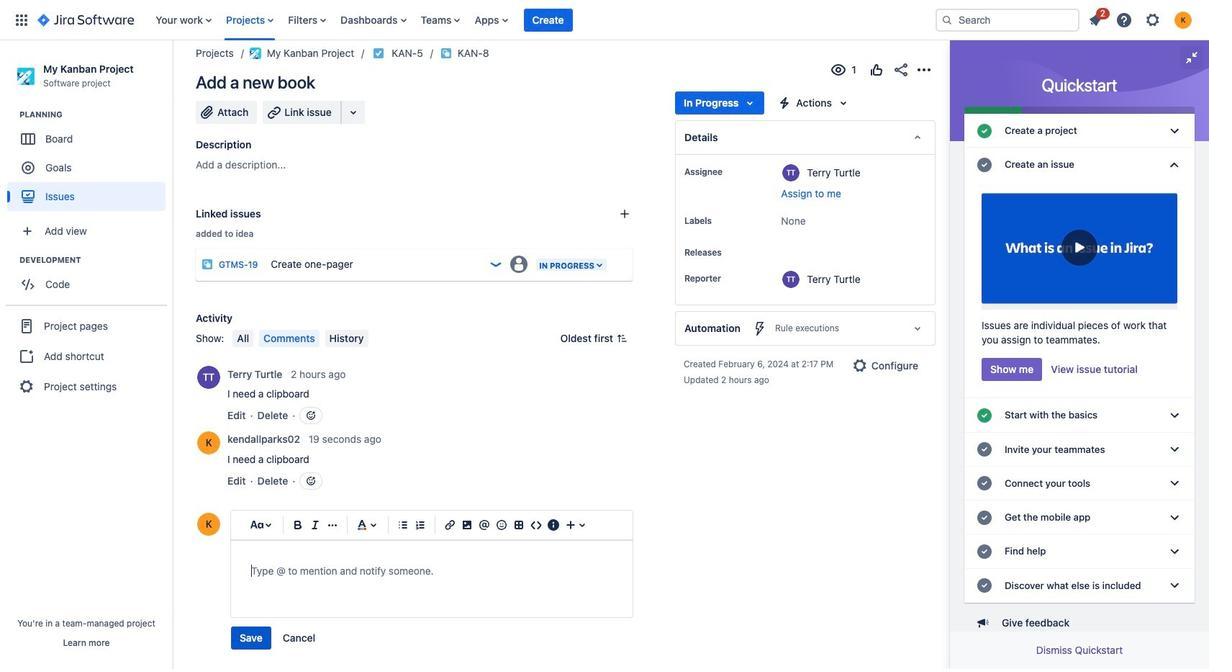 Task type: vqa. For each thing, say whether or not it's contained in the screenshot.
the top heading
yes



Task type: locate. For each thing, give the bounding box(es) containing it.
italic ⌘i image
[[307, 516, 324, 534]]

2 heading from the top
[[19, 254, 172, 266]]

group
[[7, 109, 172, 215], [7, 254, 172, 303], [6, 305, 167, 407], [231, 627, 324, 650]]

1 chevron image from the top
[[1167, 122, 1184, 139]]

subtask image
[[441, 48, 452, 59]]

0 horizontal spatial list item
[[523, 8, 574, 32]]

search image
[[942, 14, 954, 26]]

list up minimize icon in the right top of the page
[[1083, 5, 1201, 33]]

banner
[[0, 0, 1210, 40]]

2 chevron image from the top
[[1167, 475, 1184, 492]]

video poster image
[[982, 188, 1178, 310]]

3 chevron image from the top
[[1167, 441, 1184, 458]]

4 chevron image from the top
[[1167, 577, 1184, 594]]

list item
[[1083, 5, 1111, 31], [523, 8, 574, 32]]

heading
[[19, 109, 172, 120], [19, 254, 172, 266]]

progress bar
[[965, 107, 1196, 114]]

appswitcher icon image
[[13, 11, 30, 28]]

chevron image
[[1167, 407, 1184, 424], [1167, 475, 1184, 492], [1167, 509, 1184, 526], [1167, 543, 1184, 560]]

list item inside the primary element
[[523, 8, 574, 32]]

0 vertical spatial heading
[[19, 109, 172, 120]]

add reaction image
[[306, 410, 317, 421]]

emoji image
[[493, 516, 511, 534]]

1 horizontal spatial list item
[[1083, 5, 1111, 31]]

list up copy link to issue image
[[149, 0, 925, 40]]

numbered list ⌘⇧7 image
[[412, 516, 429, 534]]

4 chevron image from the top
[[1167, 543, 1184, 560]]

copy link to comment image
[[385, 433, 396, 444]]

more formatting image
[[324, 516, 341, 534]]

add reaction image
[[306, 475, 317, 487]]

2 chevron image from the top
[[1167, 156, 1184, 173]]

task image
[[373, 48, 385, 59]]

chevron image
[[1167, 122, 1184, 139], [1167, 156, 1184, 173], [1167, 441, 1184, 458], [1167, 577, 1184, 594]]

list
[[149, 0, 925, 40], [1083, 5, 1201, 33]]

jira software image
[[37, 11, 134, 28], [37, 11, 134, 28]]

bold ⌘b image
[[290, 516, 307, 534]]

1 heading from the top
[[19, 109, 172, 120]]

details element
[[676, 120, 936, 155]]

1 chevron image from the top
[[1167, 407, 1184, 424]]

link image
[[441, 516, 459, 534]]

reporter pin to top. only you can see pinned fields. image
[[725, 273, 736, 284]]

menu bar
[[230, 330, 371, 347]]

more information about terry turtle image
[[197, 366, 220, 389]]

link an issue image
[[619, 208, 631, 220]]

None search field
[[936, 8, 1080, 31]]

add image, video, or file image
[[459, 516, 476, 534]]

1 vertical spatial heading
[[19, 254, 172, 266]]

bullet list ⌘⇧8 image
[[395, 516, 412, 534]]

settings image
[[1145, 11, 1162, 28]]

primary element
[[9, 0, 925, 40]]



Task type: describe. For each thing, give the bounding box(es) containing it.
heading for "development" image
[[19, 254, 172, 266]]

1 horizontal spatial list
[[1083, 5, 1201, 33]]

automation element
[[676, 311, 936, 346]]

mention image
[[476, 516, 493, 534]]

your profile and settings image
[[1175, 11, 1193, 28]]

heading for planning icon
[[19, 109, 172, 120]]

sidebar element
[[0, 40, 173, 669]]

info panel image
[[545, 516, 562, 534]]

more information about terry turtle image
[[783, 164, 800, 181]]

play video image
[[1062, 230, 1098, 266]]

copy link to issue image
[[487, 47, 498, 58]]

actions image
[[916, 61, 933, 79]]

vote options: no one has voted for this issue yet. image
[[869, 61, 886, 79]]

checked image
[[977, 122, 994, 139]]

3 chevron image from the top
[[1167, 509, 1184, 526]]

development image
[[2, 251, 19, 269]]

checked image
[[977, 156, 994, 173]]

minimize image
[[1184, 49, 1201, 66]]

my kanban project image
[[250, 48, 261, 59]]

notifications image
[[1088, 11, 1105, 28]]

planning image
[[2, 106, 19, 123]]

0 horizontal spatial list
[[149, 0, 925, 40]]

issue type: sub-task image
[[202, 259, 213, 270]]

Search field
[[936, 8, 1080, 31]]

goal image
[[22, 161, 35, 174]]

text styles image
[[248, 516, 266, 534]]

code snippet image
[[528, 516, 545, 534]]

sidebar navigation image
[[157, 58, 189, 86]]

link web pages and more image
[[345, 104, 362, 121]]

Comment - Main content area, start typing to enter text. text field
[[251, 562, 613, 580]]

table image
[[511, 516, 528, 534]]

more information about kendallparks02 image
[[197, 431, 220, 454]]

priority: low image
[[489, 257, 503, 272]]

help image
[[1116, 11, 1134, 28]]



